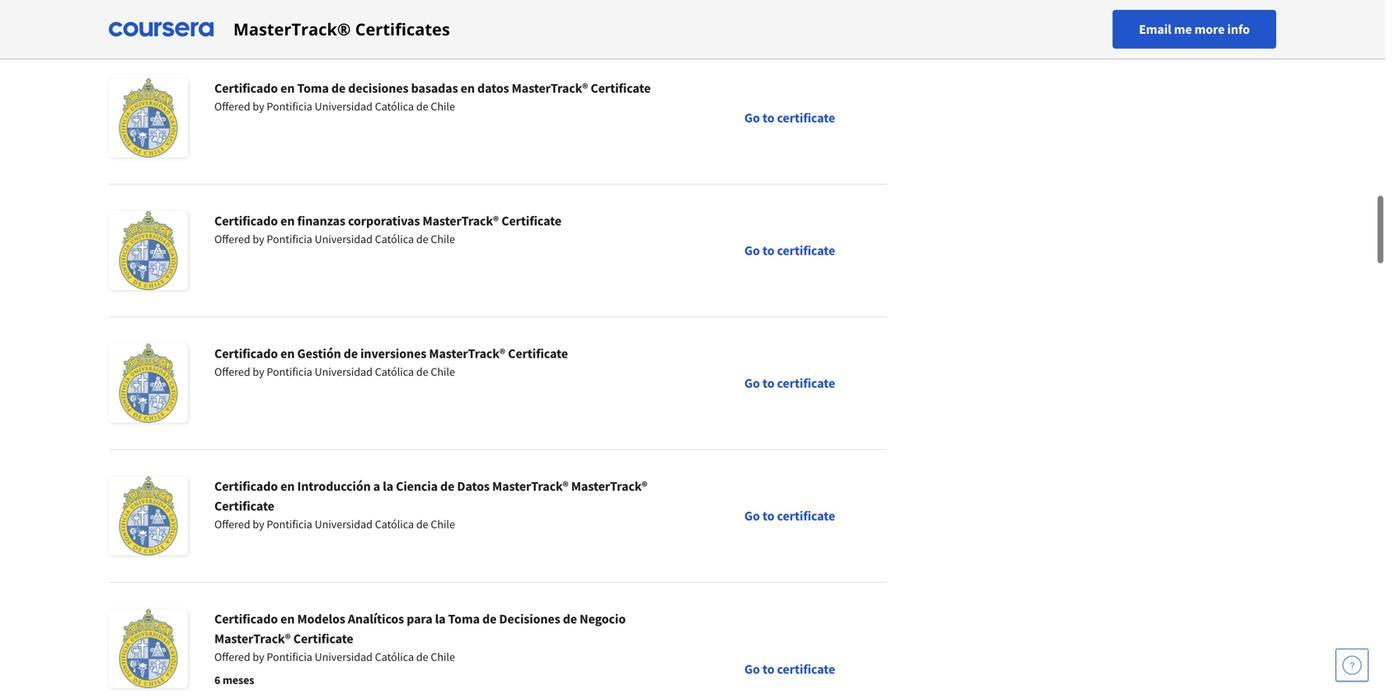 Task type: describe. For each thing, give the bounding box(es) containing it.
introducción
[[297, 478, 371, 495]]

universidad inside certificado en gestión de inversiones mastertrack® certificate offered by pontificia universidad católica de chile
[[315, 364, 373, 379]]

certificado en toma de decisiones basadas en datos mastertrack® certificate offered by pontificia universidad católica de chile
[[214, 80, 651, 114]]

go for certificado en toma de decisiones basadas en datos mastertrack® certificate
[[744, 110, 760, 126]]

go to certificate for certificado en toma de decisiones basadas en datos mastertrack® certificate
[[744, 110, 835, 126]]

en inside certificado en modelos analíticos para la toma de decisiones de negocio mastertrack® certificate offered by pontificia universidad católica de chile 6 meses
[[280, 611, 295, 627]]

certificado inside certificado en modelos analíticos para la toma de decisiones de negocio mastertrack® certificate offered by pontificia universidad católica de chile 6 meses
[[214, 611, 278, 627]]

basadas
[[411, 80, 458, 96]]

go for certificado en finanzas corporativas mastertrack® certificate
[[744, 242, 760, 259]]

chile inside certificado en introducción a la ciencia de datos mastertrack® mastertrack® certificate offered by pontificia universidad católica de chile
[[431, 517, 455, 532]]

de left "decisiones"
[[482, 611, 497, 627]]

pontificia universidad católica de chile image for certificado en finanzas corporativas mastertrack® certificate
[[109, 211, 188, 290]]

en for certificado en toma de decisiones basadas en datos mastertrack® certificate
[[280, 80, 295, 96]]

certificado for certificado en finanzas corporativas mastertrack® certificate
[[214, 213, 278, 229]]

certificado for certificado en toma de decisiones basadas en datos mastertrack® certificate
[[214, 80, 278, 96]]

by inside certificado en finanzas corporativas mastertrack® certificate offered by pontificia universidad católica de chile
[[253, 232, 264, 247]]

certificate inside certificado en gestión de inversiones mastertrack® certificate offered by pontificia universidad católica de chile
[[508, 345, 568, 362]]

católica inside certificado en introducción a la ciencia de datos mastertrack® mastertrack® certificate offered by pontificia universidad católica de chile
[[375, 517, 414, 532]]

pontificia universidad católica de chile image for certificado en toma de decisiones basadas en datos mastertrack® certificate
[[109, 78, 188, 157]]

a
[[373, 478, 380, 495]]

la inside certificado en introducción a la ciencia de datos mastertrack® mastertrack® certificate offered by pontificia universidad católica de chile
[[383, 478, 393, 495]]

go to certificate for certificado en modelos analíticos para la toma de decisiones de negocio mastertrack® certificate
[[744, 661, 835, 678]]

católica inside "certificado en toma de decisiones basadas en datos mastertrack® certificate offered by pontificia universidad católica de chile"
[[375, 99, 414, 114]]

pontificia inside certificado en finanzas corporativas mastertrack® certificate offered by pontificia universidad católica de chile
[[267, 232, 312, 247]]

de down ciencia at left
[[416, 517, 428, 532]]

certificate for certificado en finanzas corporativas mastertrack® certificate
[[777, 242, 835, 259]]

go for certificado en modelos analíticos para la toma de decisiones de negocio mastertrack® certificate
[[744, 661, 760, 678]]

pontificia universidad católica de chile image for certificado en introducción a la ciencia de datos mastertrack® mastertrack® certificate
[[109, 477, 188, 556]]

de down para
[[416, 650, 428, 665]]

by inside certificado en modelos analíticos para la toma de decisiones de negocio mastertrack® certificate offered by pontificia universidad católica de chile 6 meses
[[253, 650, 264, 665]]

to for certificado en gestión de inversiones mastertrack® certificate
[[763, 375, 775, 392]]

pontificia universidad católica de chile image for certificado en gestión de inversiones mastertrack® certificate
[[109, 344, 188, 423]]

certificate for certificado en toma de decisiones basadas en datos mastertrack® certificate
[[777, 110, 835, 126]]

para
[[407, 611, 433, 627]]

pontificia inside certificado en introducción a la ciencia de datos mastertrack® mastertrack® certificate offered by pontificia universidad católica de chile
[[267, 517, 312, 532]]

6
[[214, 673, 220, 688]]

certificado en finanzas corporativas mastertrack® certificate offered by pontificia universidad católica de chile
[[214, 213, 562, 247]]

certificado en modelos analíticos para la toma de decisiones de negocio mastertrack® certificate offered by pontificia universidad católica de chile 6 meses
[[214, 611, 626, 688]]

meses
[[223, 673, 254, 688]]

mastertrack® inside "certificado en toma de decisiones basadas en datos mastertrack® certificate offered by pontificia universidad católica de chile"
[[512, 80, 588, 96]]

en for certificado en finanzas corporativas mastertrack® certificate
[[280, 213, 295, 229]]

de left the negocio
[[563, 611, 577, 627]]

católica inside certificado en gestión de inversiones mastertrack® certificate offered by pontificia universidad católica de chile
[[375, 364, 414, 379]]

certificate for certificado en introducción a la ciencia de datos mastertrack® mastertrack® certificate
[[777, 508, 835, 524]]

certificado en introducción a la ciencia de datos mastertrack® mastertrack® certificate offered by pontificia universidad católica de chile
[[214, 478, 648, 532]]

de left decisiones
[[331, 80, 346, 96]]

certificate inside certificado en modelos analíticos para la toma de decisiones de negocio mastertrack® certificate offered by pontificia universidad católica de chile 6 meses
[[293, 631, 353, 647]]

certificates
[[355, 18, 450, 40]]

to for certificado en finanzas corporativas mastertrack® certificate
[[763, 242, 775, 259]]

gestión
[[297, 345, 341, 362]]

católica inside certificado en finanzas corporativas mastertrack® certificate offered by pontificia universidad católica de chile
[[375, 232, 414, 247]]

offered inside certificado en modelos analíticos para la toma de decisiones de negocio mastertrack® certificate offered by pontificia universidad católica de chile 6 meses
[[214, 650, 250, 665]]

datos
[[457, 478, 490, 495]]

pontificia inside certificado en gestión de inversiones mastertrack® certificate offered by pontificia universidad católica de chile
[[267, 364, 312, 379]]

certificate for certificado en modelos analíticos para la toma de decisiones de negocio mastertrack® certificate
[[777, 661, 835, 678]]

la inside certificado en modelos analíticos para la toma de decisiones de negocio mastertrack® certificate offered by pontificia universidad católica de chile 6 meses
[[435, 611, 446, 627]]

go to certificate for certificado en finanzas corporativas mastertrack® certificate
[[744, 242, 835, 259]]

de inside certificado en finanzas corporativas mastertrack® certificate offered by pontificia universidad católica de chile
[[416, 232, 428, 247]]

de down inversiones
[[416, 364, 428, 379]]

analíticos
[[348, 611, 404, 627]]

go to certificate for certificado en gestión de inversiones mastertrack® certificate
[[744, 375, 835, 392]]

universidad inside certificado en introducción a la ciencia de datos mastertrack® mastertrack® certificate offered by pontificia universidad católica de chile
[[315, 517, 373, 532]]

to for certificado en modelos analíticos para la toma de decisiones de negocio mastertrack® certificate
[[763, 661, 775, 678]]



Task type: locate. For each thing, give the bounding box(es) containing it.
5 by from the top
[[253, 650, 264, 665]]

by inside "certificado en toma de decisiones basadas en datos mastertrack® certificate offered by pontificia universidad católica de chile"
[[253, 99, 264, 114]]

de
[[331, 80, 346, 96], [416, 99, 428, 114], [416, 232, 428, 247], [344, 345, 358, 362], [416, 364, 428, 379], [440, 478, 455, 495], [416, 517, 428, 532], [482, 611, 497, 627], [563, 611, 577, 627], [416, 650, 428, 665]]

5 universidad from the top
[[315, 650, 373, 665]]

4 católica from the top
[[375, 517, 414, 532]]

1 vertical spatial la
[[435, 611, 446, 627]]

4 go from the top
[[744, 508, 760, 524]]

certificado en gestión de inversiones mastertrack® certificate offered by pontificia universidad católica de chile
[[214, 345, 568, 379]]

1 certificado from the top
[[214, 80, 278, 96]]

universidad
[[315, 99, 373, 114], [315, 232, 373, 247], [315, 364, 373, 379], [315, 517, 373, 532], [315, 650, 373, 665]]

1 católica from the top
[[375, 99, 414, 114]]

3 to from the top
[[763, 375, 775, 392]]

to for certificado en introducción a la ciencia de datos mastertrack® mastertrack® certificate
[[763, 508, 775, 524]]

by inside certificado en introducción a la ciencia de datos mastertrack® mastertrack® certificate offered by pontificia universidad católica de chile
[[253, 517, 264, 532]]

3 pontificia universidad católica de chile image from the top
[[109, 344, 188, 423]]

0 vertical spatial toma
[[297, 80, 329, 96]]

certificado for certificado en introducción a la ciencia de datos mastertrack® mastertrack® certificate
[[214, 478, 278, 495]]

certificado for certificado en gestión de inversiones mastertrack® certificate
[[214, 345, 278, 362]]

more
[[1195, 21, 1225, 38]]

3 certificado from the top
[[214, 345, 278, 362]]

offered inside certificado en introducción a la ciencia de datos mastertrack® mastertrack® certificate offered by pontificia universidad católica de chile
[[214, 517, 250, 532]]

universidad down gestión
[[315, 364, 373, 379]]

en inside certificado en gestión de inversiones mastertrack® certificate offered by pontificia universidad católica de chile
[[280, 345, 295, 362]]

1 chile from the top
[[431, 99, 455, 114]]

en inside certificado en introducción a la ciencia de datos mastertrack® mastertrack® certificate offered by pontificia universidad católica de chile
[[280, 478, 295, 495]]

2 by from the top
[[253, 232, 264, 247]]

toma inside "certificado en toma de decisiones basadas en datos mastertrack® certificate offered by pontificia universidad católica de chile"
[[297, 80, 329, 96]]

5 to from the top
[[763, 661, 775, 678]]

certificate
[[777, 110, 835, 126], [777, 242, 835, 259], [777, 375, 835, 392], [777, 508, 835, 524], [777, 661, 835, 678]]

5 go to certificate from the top
[[744, 661, 835, 678]]

toma left decisiones
[[297, 80, 329, 96]]

católica down decisiones
[[375, 99, 414, 114]]

la right the a
[[383, 478, 393, 495]]

católica
[[375, 99, 414, 114], [375, 232, 414, 247], [375, 364, 414, 379], [375, 517, 414, 532], [375, 650, 414, 665]]

universidad inside certificado en finanzas corporativas mastertrack® certificate offered by pontificia universidad católica de chile
[[315, 232, 373, 247]]

católica down the corporativas
[[375, 232, 414, 247]]

3 offered from the top
[[214, 364, 250, 379]]

en down mastertrack® certificates
[[280, 80, 295, 96]]

0 vertical spatial la
[[383, 478, 393, 495]]

1 vertical spatial toma
[[448, 611, 480, 627]]

mastertrack® inside certificado en finanzas corporativas mastertrack® certificate offered by pontificia universidad católica de chile
[[423, 213, 499, 229]]

inversiones
[[360, 345, 426, 362]]

1 horizontal spatial toma
[[448, 611, 480, 627]]

4 chile from the top
[[431, 517, 455, 532]]

5 pontificia from the top
[[267, 650, 312, 665]]

5 go from the top
[[744, 661, 760, 678]]

5 católica from the top
[[375, 650, 414, 665]]

3 pontificia from the top
[[267, 364, 312, 379]]

de left datos in the bottom left of the page
[[440, 478, 455, 495]]

coursera image
[[109, 16, 214, 42]]

go for certificado en introducción a la ciencia de datos mastertrack® mastertrack® certificate
[[744, 508, 760, 524]]

2 chile from the top
[[431, 232, 455, 247]]

corporativas
[[348, 213, 420, 229]]

go
[[744, 110, 760, 126], [744, 242, 760, 259], [744, 375, 760, 392], [744, 508, 760, 524], [744, 661, 760, 678]]

certificate inside "certificado en toma de decisiones basadas en datos mastertrack® certificate offered by pontificia universidad católica de chile"
[[591, 80, 651, 96]]

pontificia universidad católica de chile image
[[109, 78, 188, 157], [109, 211, 188, 290], [109, 344, 188, 423], [109, 477, 188, 556], [109, 609, 188, 688]]

pontificia
[[267, 99, 312, 114], [267, 232, 312, 247], [267, 364, 312, 379], [267, 517, 312, 532], [267, 650, 312, 665]]

mastertrack® certificates
[[233, 18, 450, 40]]

4 offered from the top
[[214, 517, 250, 532]]

certificado
[[214, 80, 278, 96], [214, 213, 278, 229], [214, 345, 278, 362], [214, 478, 278, 495], [214, 611, 278, 627]]

offered inside certificado en gestión de inversiones mastertrack® certificate offered by pontificia universidad católica de chile
[[214, 364, 250, 379]]

modelos
[[297, 611, 345, 627]]

mastertrack® inside certificado en modelos analíticos para la toma de decisiones de negocio mastertrack® certificate offered by pontificia universidad católica de chile 6 meses
[[214, 631, 291, 647]]

1 certificate from the top
[[777, 110, 835, 126]]

4 by from the top
[[253, 517, 264, 532]]

0 horizontal spatial toma
[[297, 80, 329, 96]]

to
[[763, 110, 775, 126], [763, 242, 775, 259], [763, 375, 775, 392], [763, 508, 775, 524], [763, 661, 775, 678]]

5 offered from the top
[[214, 650, 250, 665]]

en
[[280, 80, 295, 96], [461, 80, 475, 96], [280, 213, 295, 229], [280, 345, 295, 362], [280, 478, 295, 495], [280, 611, 295, 627]]

chile inside certificado en modelos analíticos para la toma de decisiones de negocio mastertrack® certificate offered by pontificia universidad católica de chile 6 meses
[[431, 650, 455, 665]]

pontificia universidad católica de chile image for certificado en modelos analíticos para la toma de decisiones de negocio mastertrack® certificate
[[109, 609, 188, 688]]

chile inside "certificado en toma de decisiones basadas en datos mastertrack® certificate offered by pontificia universidad católica de chile"
[[431, 99, 455, 114]]

4 to from the top
[[763, 508, 775, 524]]

chile
[[431, 99, 455, 114], [431, 232, 455, 247], [431, 364, 455, 379], [431, 517, 455, 532], [431, 650, 455, 665]]

católica down the a
[[375, 517, 414, 532]]

2 go from the top
[[744, 242, 760, 259]]

1 pontificia from the top
[[267, 99, 312, 114]]

2 pontificia from the top
[[267, 232, 312, 247]]

2 go to certificate from the top
[[744, 242, 835, 259]]

2 certificate from the top
[[777, 242, 835, 259]]

decisiones
[[348, 80, 409, 96]]

la
[[383, 478, 393, 495], [435, 611, 446, 627]]

en left the datos
[[461, 80, 475, 96]]

go for certificado en gestión de inversiones mastertrack® certificate
[[744, 375, 760, 392]]

help center image
[[1342, 655, 1362, 675]]

datos
[[477, 80, 509, 96]]

católica down inversiones
[[375, 364, 414, 379]]

finanzas
[[297, 213, 345, 229]]

certificate inside certificado en introducción a la ciencia de datos mastertrack® mastertrack® certificate offered by pontificia universidad católica de chile
[[214, 498, 274, 515]]

certificado inside certificado en finanzas corporativas mastertrack® certificate offered by pontificia universidad católica de chile
[[214, 213, 278, 229]]

universidad inside "certificado en toma de decisiones basadas en datos mastertrack® certificate offered by pontificia universidad católica de chile"
[[315, 99, 373, 114]]

universidad down decisiones
[[315, 99, 373, 114]]

toma right para
[[448, 611, 480, 627]]

by inside certificado en gestión de inversiones mastertrack® certificate offered by pontificia universidad católica de chile
[[253, 364, 264, 379]]

en left gestión
[[280, 345, 295, 362]]

certificado inside "certificado en toma de decisiones basadas en datos mastertrack® certificate offered by pontificia universidad católica de chile"
[[214, 80, 278, 96]]

pontificia inside certificado en modelos analíticos para la toma de decisiones de negocio mastertrack® certificate offered by pontificia universidad católica de chile 6 meses
[[267, 650, 312, 665]]

to for certificado en toma de decisiones basadas en datos mastertrack® certificate
[[763, 110, 775, 126]]

2 católica from the top
[[375, 232, 414, 247]]

católica down analíticos
[[375, 650, 414, 665]]

toma
[[297, 80, 329, 96], [448, 611, 480, 627]]

4 certificado from the top
[[214, 478, 278, 495]]

4 pontificia from the top
[[267, 517, 312, 532]]

email
[[1139, 21, 1172, 38]]

5 certificado from the top
[[214, 611, 278, 627]]

católica inside certificado en modelos analíticos para la toma de decisiones de negocio mastertrack® certificate offered by pontificia universidad católica de chile 6 meses
[[375, 650, 414, 665]]

1 to from the top
[[763, 110, 775, 126]]

go to certificate for certificado en introducción a la ciencia de datos mastertrack® mastertrack® certificate
[[744, 508, 835, 524]]

en left introducción
[[280, 478, 295, 495]]

en for certificado en gestión de inversiones mastertrack® certificate
[[280, 345, 295, 362]]

chile inside certificado en gestión de inversiones mastertrack® certificate offered by pontificia universidad católica de chile
[[431, 364, 455, 379]]

de down basadas
[[416, 99, 428, 114]]

offered
[[214, 99, 250, 114], [214, 232, 250, 247], [214, 364, 250, 379], [214, 517, 250, 532], [214, 650, 250, 665]]

3 by from the top
[[253, 364, 264, 379]]

me
[[1174, 21, 1192, 38]]

en for certificado en introducción a la ciencia de datos mastertrack® mastertrack® certificate
[[280, 478, 295, 495]]

universidad down introducción
[[315, 517, 373, 532]]

1 by from the top
[[253, 99, 264, 114]]

la right para
[[435, 611, 446, 627]]

certificate inside certificado en finanzas corporativas mastertrack® certificate offered by pontificia universidad católica de chile
[[501, 213, 562, 229]]

4 universidad from the top
[[315, 517, 373, 532]]

5 chile from the top
[[431, 650, 455, 665]]

universidad down finanzas
[[315, 232, 373, 247]]

certificate
[[591, 80, 651, 96], [501, 213, 562, 229], [508, 345, 568, 362], [214, 498, 274, 515], [293, 631, 353, 647]]

en inside certificado en finanzas corporativas mastertrack® certificate offered by pontificia universidad católica de chile
[[280, 213, 295, 229]]

mastertrack®
[[233, 18, 351, 40], [512, 80, 588, 96], [423, 213, 499, 229], [429, 345, 505, 362], [492, 478, 569, 495], [571, 478, 648, 495], [214, 631, 291, 647]]

universidad inside certificado en modelos analíticos para la toma de decisiones de negocio mastertrack® certificate offered by pontificia universidad católica de chile 6 meses
[[315, 650, 373, 665]]

4 pontificia universidad católica de chile image from the top
[[109, 477, 188, 556]]

certificado inside certificado en introducción a la ciencia de datos mastertrack® mastertrack® certificate offered by pontificia universidad católica de chile
[[214, 478, 278, 495]]

2 universidad from the top
[[315, 232, 373, 247]]

certificate for certificado en gestión de inversiones mastertrack® certificate
[[777, 375, 835, 392]]

5 pontificia universidad católica de chile image from the top
[[109, 609, 188, 688]]

ciencia
[[396, 478, 438, 495]]

3 go from the top
[[744, 375, 760, 392]]

4 go to certificate from the top
[[744, 508, 835, 524]]

1 pontificia universidad católica de chile image from the top
[[109, 78, 188, 157]]

3 universidad from the top
[[315, 364, 373, 379]]

en left modelos
[[280, 611, 295, 627]]

5 certificate from the top
[[777, 661, 835, 678]]

decisiones
[[499, 611, 560, 627]]

chile inside certificado en finanzas corporativas mastertrack® certificate offered by pontificia universidad católica de chile
[[431, 232, 455, 247]]

1 go from the top
[[744, 110, 760, 126]]

certificado inside certificado en gestión de inversiones mastertrack® certificate offered by pontificia universidad católica de chile
[[214, 345, 278, 362]]

de down the corporativas
[[416, 232, 428, 247]]

offered inside certificado en finanzas corporativas mastertrack® certificate offered by pontificia universidad católica de chile
[[214, 232, 250, 247]]

email me more info button
[[1113, 10, 1276, 49]]

de right gestión
[[344, 345, 358, 362]]

mastertrack® inside certificado en gestión de inversiones mastertrack® certificate offered by pontificia universidad católica de chile
[[429, 345, 505, 362]]

info
[[1227, 21, 1250, 38]]

universidad down modelos
[[315, 650, 373, 665]]

4 certificate from the top
[[777, 508, 835, 524]]

email me more info
[[1139, 21, 1250, 38]]

1 offered from the top
[[214, 99, 250, 114]]

0 horizontal spatial la
[[383, 478, 393, 495]]

go to certificate
[[744, 110, 835, 126], [744, 242, 835, 259], [744, 375, 835, 392], [744, 508, 835, 524], [744, 661, 835, 678]]

3 católica from the top
[[375, 364, 414, 379]]

3 chile from the top
[[431, 364, 455, 379]]

en left finanzas
[[280, 213, 295, 229]]

2 certificado from the top
[[214, 213, 278, 229]]

2 pontificia universidad católica de chile image from the top
[[109, 211, 188, 290]]

1 go to certificate from the top
[[744, 110, 835, 126]]

3 go to certificate from the top
[[744, 375, 835, 392]]

negocio
[[580, 611, 626, 627]]

by
[[253, 99, 264, 114], [253, 232, 264, 247], [253, 364, 264, 379], [253, 517, 264, 532], [253, 650, 264, 665]]

2 to from the top
[[763, 242, 775, 259]]

offered inside "certificado en toma de decisiones basadas en datos mastertrack® certificate offered by pontificia universidad católica de chile"
[[214, 99, 250, 114]]

3 certificate from the top
[[777, 375, 835, 392]]

toma inside certificado en modelos analíticos para la toma de decisiones de negocio mastertrack® certificate offered by pontificia universidad católica de chile 6 meses
[[448, 611, 480, 627]]

pontificia inside "certificado en toma de decisiones basadas en datos mastertrack® certificate offered by pontificia universidad católica de chile"
[[267, 99, 312, 114]]

1 horizontal spatial la
[[435, 611, 446, 627]]

2 offered from the top
[[214, 232, 250, 247]]

1 universidad from the top
[[315, 99, 373, 114]]



Task type: vqa. For each thing, say whether or not it's contained in the screenshot.
fifth Pontificia from the top of the page
yes



